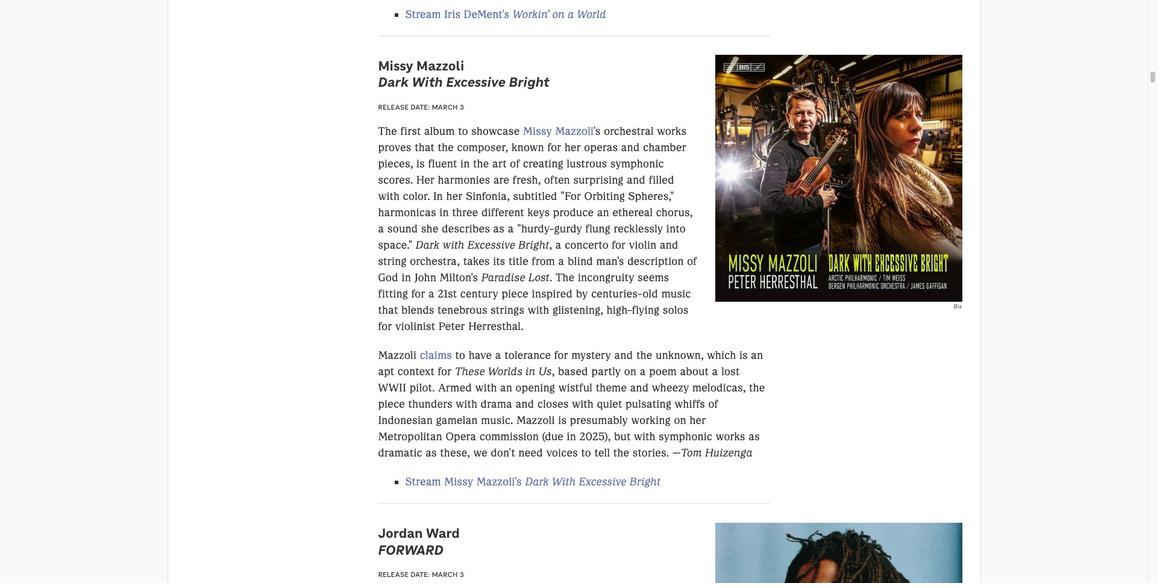 Task type: vqa. For each thing, say whether or not it's contained in the screenshot.
her
yes



Task type: describe. For each thing, give the bounding box(es) containing it.
works inside 's orchestral works proves that the composer, known for her operas and chamber pieces, is fluent in the art of creating lustrous symphonic scores. her harmonies are fresh, often surprising and filled with color. in her sinfonia, subtitled "for orbiting spheres," harmonicas in three different keys produce an ethereal chorus, a sound she describes as a "hurdy-gurdy flung recklessly into space."
[[657, 125, 687, 138]]

her
[[417, 174, 435, 187]]

showcase
[[472, 125, 520, 138]]

old
[[643, 288, 659, 301]]

centuries-
[[592, 288, 643, 301]]

1 vertical spatial excessive
[[468, 239, 516, 252]]

quiet
[[597, 398, 623, 411]]

closes
[[538, 398, 569, 411]]

21st
[[438, 288, 457, 301]]

symphonic inside 's orchestral works proves that the composer, known for her operas and chamber pieces, is fluent in the art of creating lustrous symphonic scores. her harmonies are fresh, often surprising and filled with color. in her sinfonia, subtitled "for orbiting spheres," harmonicas in three different keys produce an ethereal chorus, a sound she describes as a "hurdy-gurdy flung recklessly into space."
[[611, 157, 665, 171]]

0 vertical spatial to
[[458, 125, 469, 138]]

tom
[[682, 447, 703, 460]]

orbiting
[[585, 190, 626, 203]]

—
[[673, 447, 682, 460]]

commission
[[480, 431, 539, 444]]

which
[[708, 349, 737, 362]]

century
[[461, 288, 499, 301]]

armed
[[439, 382, 472, 395]]

space."
[[378, 239, 413, 252]]

and up pulsating
[[631, 382, 649, 395]]

2 vertical spatial excessive
[[579, 476, 627, 489]]

lost
[[722, 366, 740, 379]]

2 3 from the top
[[460, 571, 464, 580]]

string
[[378, 255, 407, 268]]

harmonies
[[438, 174, 491, 187]]

0 horizontal spatial as
[[426, 447, 437, 460]]

for up "blends"
[[412, 288, 426, 301]]

forward
[[378, 542, 444, 559]]

flung
[[586, 222, 611, 236]]

and up spheres,"
[[627, 174, 646, 187]]

to inside to have a tolerance for mystery and the unknown, which is an apt context for
[[456, 349, 466, 362]]

dement's
[[464, 8, 510, 21]]

wheezy
[[653, 382, 690, 395]]

solos
[[663, 304, 689, 317]]

1 date: from the top
[[411, 102, 430, 112]]

workin'
[[513, 8, 550, 21]]

huizenga
[[706, 447, 753, 460]]

jordan ward forward
[[378, 526, 460, 559]]

produce
[[553, 206, 594, 219]]

for inside 's orchestral works proves that the composer, known for her operas and chamber pieces, is fluent in the art of creating lustrous symphonic scores. her harmonies are fresh, often surprising and filled with color. in her sinfonia, subtitled "for orbiting spheres," harmonicas in three different keys produce an ethereal chorus, a sound she describes as a "hurdy-gurdy flung recklessly into space."
[[548, 141, 562, 154]]

opening
[[516, 382, 556, 395]]

in down "in"
[[440, 206, 449, 219]]

recklessly
[[614, 222, 664, 236]]

filled
[[649, 174, 675, 187]]

she
[[422, 222, 439, 236]]

1 release date: march 3 from the top
[[378, 102, 464, 112]]

0 vertical spatial on
[[553, 8, 565, 21]]

and down opening at the left bottom of page
[[516, 398, 535, 411]]

1 3 from the top
[[460, 102, 464, 112]]

about
[[681, 366, 709, 379]]

1 vertical spatial her
[[447, 190, 463, 203]]

chorus,
[[657, 206, 693, 219]]

a left "lost"
[[713, 366, 719, 379]]

1 vertical spatial as
[[749, 431, 760, 444]]

color.
[[403, 190, 430, 203]]

orchestral
[[604, 125, 654, 138]]

high-
[[607, 304, 632, 317]]

2 vertical spatial on
[[675, 414, 687, 428]]

tenebrous
[[438, 304, 488, 317]]

missy mazzoli link
[[523, 125, 594, 138]]

missy inside missy mazzoli dark with excessive bright
[[378, 57, 414, 74]]

1 release from the top
[[378, 102, 409, 112]]

jordan ward, forward image
[[716, 523, 963, 584]]

a inside . the incongruity seems fitting for a 21st century piece inspired by centuries-old music that blends tenebrous strings with glistening, high-flying solos for violinist peter herresthal.
[[429, 288, 435, 301]]

based
[[558, 366, 589, 379]]

don't
[[491, 447, 516, 460]]

the up fluent
[[438, 141, 454, 154]]

gurdy
[[555, 222, 583, 236]]

these,
[[440, 447, 470, 460]]

a inside to have a tolerance for mystery and the unknown, which is an apt context for
[[496, 349, 502, 362]]

subtitled
[[514, 190, 558, 203]]

a left poem
[[640, 366, 646, 379]]

that inside . the incongruity seems fitting for a 21st century piece inspired by centuries-old music that blends tenebrous strings with glistening, high-flying solos for violinist peter herresthal.
[[378, 304, 398, 317]]

dark inside missy mazzoli dark with excessive bright
[[378, 74, 409, 91]]

art
[[493, 157, 507, 171]]

1 vertical spatial on
[[625, 366, 637, 379]]

1 horizontal spatial with
[[552, 476, 576, 489]]

metropolitan
[[378, 431, 443, 444]]

incongruity
[[578, 271, 635, 285]]

's orchestral works proves that the composer, known for her operas and chamber pieces, is fluent in the art of creating lustrous symphonic scores. her harmonies are fresh, often surprising and filled with color. in her sinfonia, subtitled "for orbiting spheres," harmonicas in three different keys produce an ethereal chorus, a sound she describes as a "hurdy-gurdy flung recklessly into space."
[[378, 125, 693, 252]]

"for
[[561, 190, 581, 203]]

with inside missy mazzoli dark with excessive bright
[[412, 74, 443, 91]]

piece inside . the incongruity seems fitting for a 21st century piece inspired by centuries-old music that blends tenebrous strings with glistening, high-flying solos for violinist peter herresthal.
[[502, 288, 529, 301]]

2025),
[[580, 431, 611, 444]]

fresh,
[[513, 174, 541, 187]]

a down the different
[[508, 222, 514, 236]]

man's
[[597, 255, 625, 268]]

stream for stream iris dement's workin' on a world
[[406, 8, 441, 21]]

2 release date: march 3 from the top
[[378, 571, 464, 580]]

0 horizontal spatial the
[[378, 125, 397, 138]]

three
[[453, 206, 479, 219]]

with down wistful
[[572, 398, 594, 411]]

is inside , based partly on a poem about a lost wwii pilot. armed with an opening wistful theme and wheezy melodicas, the piece thunders with drama and closes with quiet pulsating whiffs of indonesian gamelan music. mazzoli is presumably working on her metropolitan opera commission (due in 2025), but with symphonic works as dramatic as these, we don't need voices to tell the stories. —
[[559, 414, 567, 428]]

image credit element
[[716, 302, 963, 311]]

violin
[[629, 239, 657, 252]]

takes
[[464, 255, 490, 268]]

theme
[[596, 382, 627, 395]]

wwii
[[378, 382, 407, 395]]

symphonic inside , based partly on a poem about a lost wwii pilot. armed with an opening wistful theme and wheezy melodicas, the piece thunders with drama and closes with quiet pulsating whiffs of indonesian gamelan music. mazzoli is presumably working on her metropolitan opera commission (due in 2025), but with symphonic works as dramatic as these, we don't need voices to tell the stories. —
[[659, 431, 713, 444]]

these
[[455, 366, 485, 379]]

paradise lost
[[482, 271, 550, 285]]

voices
[[547, 447, 578, 460]]

indonesian
[[378, 414, 433, 428]]

first
[[401, 125, 421, 138]]

to have a tolerance for mystery and the unknown, which is an apt context for
[[378, 349, 764, 379]]

to inside , based partly on a poem about a lost wwii pilot. armed with an opening wistful theme and wheezy melodicas, the piece thunders with drama and closes with quiet pulsating whiffs of indonesian gamelan music. mazzoli is presumably working on her metropolitan opera commission (due in 2025), but with symphonic works as dramatic as these, we don't need voices to tell the stories. —
[[582, 447, 592, 460]]

missy mazzoli, dark with excessive bright image
[[716, 55, 963, 302]]

blends
[[402, 304, 435, 317]]

that inside 's orchestral works proves that the composer, known for her operas and chamber pieces, is fluent in the art of creating lustrous symphonic scores. her harmonies are fresh, often surprising and filled with color. in her sinfonia, subtitled "for orbiting spheres," harmonicas in three different keys produce an ethereal chorus, a sound she describes as a "hurdy-gurdy flung recklessly into space."
[[415, 141, 435, 154]]

working
[[632, 414, 671, 428]]

the inside to have a tolerance for mystery and the unknown, which is an apt context for
[[637, 349, 653, 362]]

1 horizontal spatial dark
[[416, 239, 440, 252]]

god
[[378, 271, 399, 285]]

apt
[[378, 366, 395, 379]]

mazzoli inside missy mazzoli dark with excessive bright
[[417, 57, 465, 74]]

description
[[628, 255, 684, 268]]

from
[[532, 255, 556, 268]]

.
[[550, 271, 553, 285]]

harmonicas
[[378, 206, 437, 219]]

1 vertical spatial missy
[[523, 125, 553, 138]]

creating
[[523, 157, 564, 171]]

music.
[[481, 414, 514, 428]]

's
[[594, 125, 601, 138]]



Task type: locate. For each thing, give the bounding box(es) containing it.
1 horizontal spatial missy
[[445, 476, 474, 489]]

2 vertical spatial an
[[501, 382, 513, 395]]

bright down stories. at the bottom right
[[630, 476, 661, 489]]

0 horizontal spatial on
[[553, 8, 565, 21]]

iris
[[445, 8, 461, 21]]

title
[[509, 255, 529, 268]]

bright inside missy mazzoli dark with excessive bright
[[509, 74, 550, 91]]

1 vertical spatial ,
[[552, 366, 555, 379]]

unknown,
[[656, 349, 704, 362]]

stories.
[[633, 447, 670, 460]]

symphonic up filled
[[611, 157, 665, 171]]

1 horizontal spatial an
[[598, 206, 610, 219]]

an inside to have a tolerance for mystery and the unknown, which is an apt context for
[[752, 349, 764, 362]]

1 horizontal spatial that
[[415, 141, 435, 154]]

as left these,
[[426, 447, 437, 460]]

for left violinist
[[378, 320, 392, 333]]

. the incongruity seems fitting for a 21st century piece inspired by centuries-old music that blends tenebrous strings with glistening, high-flying solos for violinist peter herresthal.
[[378, 271, 692, 333]]

2 horizontal spatial dark
[[526, 476, 550, 489]]

operas
[[585, 141, 618, 154]]

in up harmonies
[[461, 157, 470, 171]]

a right from
[[559, 255, 565, 268]]

works up huizenga
[[716, 431, 746, 444]]

1 horizontal spatial her
[[565, 141, 581, 154]]

on
[[553, 8, 565, 21], [625, 366, 637, 379], [675, 414, 687, 428]]

dark up the first
[[378, 74, 409, 91]]

1 horizontal spatial is
[[559, 414, 567, 428]]

paradise
[[482, 271, 526, 285]]

with down inspired
[[528, 304, 550, 317]]

symphonic up tom
[[659, 431, 713, 444]]

tell
[[595, 447, 611, 460]]

with down voices
[[552, 476, 576, 489]]

is up "lost"
[[740, 349, 748, 362]]

1 vertical spatial date:
[[411, 571, 430, 580]]

is up the her
[[417, 157, 425, 171]]

for inside the , a concerto for violin and string orchestra, takes its title from a blind man's description of god in john milton's
[[612, 239, 626, 252]]

missy mazzoli dark with excessive bright
[[378, 57, 550, 91]]

date:
[[411, 102, 430, 112], [411, 571, 430, 580]]

for up based at the bottom of page
[[555, 349, 569, 362]]

her up "lustrous"
[[565, 141, 581, 154]]

that down the first
[[415, 141, 435, 154]]

2 horizontal spatial as
[[749, 431, 760, 444]]

as
[[494, 222, 505, 236], [749, 431, 760, 444], [426, 447, 437, 460]]

ward
[[426, 526, 460, 542]]

release date: march 3 down forward
[[378, 571, 464, 580]]

on right workin'
[[553, 8, 565, 21]]

1 vertical spatial march
[[432, 571, 458, 580]]

2 vertical spatial dark
[[526, 476, 550, 489]]

of inside 's orchestral works proves that the composer, known for her operas and chamber pieces, is fluent in the art of creating lustrous symphonic scores. her harmonies are fresh, often surprising and filled with color. in her sinfonia, subtitled "for orbiting spheres," harmonicas in three different keys produce an ethereal chorus, a sound she describes as a "hurdy-gurdy flung recklessly into space."
[[510, 157, 520, 171]]

0 vertical spatial bright
[[509, 74, 550, 91]]

with inside . the incongruity seems fitting for a 21st century piece inspired by centuries-old music that blends tenebrous strings with glistening, high-flying solos for violinist peter herresthal.
[[528, 304, 550, 317]]

an inside , based partly on a poem about a lost wwii pilot. armed with an opening wistful theme and wheezy melodicas, the piece thunders with drama and closes with quiet pulsating whiffs of indonesian gamelan music. mazzoli is presumably working on her metropolitan opera commission (due in 2025), but with symphonic works as dramatic as these, we don't need voices to tell the stories. —
[[501, 382, 513, 395]]

we
[[474, 447, 488, 460]]

with down scores.
[[378, 190, 400, 203]]

glistening,
[[553, 304, 604, 317]]

with inside 's orchestral works proves that the composer, known for her operas and chamber pieces, is fluent in the art of creating lustrous symphonic scores. her harmonies are fresh, often surprising and filled with color. in her sinfonia, subtitled "for orbiting spheres," harmonicas in three different keys produce an ethereal chorus, a sound she describes as a "hurdy-gurdy flung recklessly into space."
[[378, 190, 400, 203]]

as up huizenga
[[749, 431, 760, 444]]

orchestra,
[[410, 255, 460, 268]]

album
[[425, 125, 455, 138]]

claims
[[420, 349, 452, 362]]

known
[[512, 141, 545, 154]]

have
[[469, 349, 492, 362]]

1 march from the top
[[432, 102, 458, 112]]

, left based at the bottom of page
[[552, 366, 555, 379]]

0 horizontal spatial missy
[[378, 57, 414, 74]]

mazzoli inside , based partly on a poem about a lost wwii pilot. armed with an opening wistful theme and wheezy melodicas, the piece thunders with drama and closes with quiet pulsating whiffs of indonesian gamelan music. mazzoli is presumably working on her metropolitan opera commission (due in 2025), but with symphonic works as dramatic as these, we don't need voices to tell the stories. —
[[517, 414, 555, 428]]

0 horizontal spatial that
[[378, 304, 398, 317]]

claims link
[[420, 349, 452, 362]]

as down the different
[[494, 222, 505, 236]]

3
[[460, 102, 464, 112], [460, 571, 464, 580]]

0 horizontal spatial an
[[501, 382, 513, 395]]

the
[[438, 141, 454, 154], [473, 157, 489, 171], [637, 349, 653, 362], [750, 382, 766, 395], [614, 447, 630, 460]]

concerto
[[565, 239, 609, 252]]

0 horizontal spatial is
[[417, 157, 425, 171]]

1 horizontal spatial as
[[494, 222, 505, 236]]

are
[[494, 174, 510, 187]]

1 vertical spatial symphonic
[[659, 431, 713, 444]]

2 horizontal spatial missy
[[523, 125, 553, 138]]

0 vertical spatial the
[[378, 125, 397, 138]]

pieces,
[[378, 157, 413, 171]]

is down the closes
[[559, 414, 567, 428]]

an right "which"
[[752, 349, 764, 362]]

1 vertical spatial release
[[378, 571, 409, 580]]

and inside to have a tolerance for mystery and the unknown, which is an apt context for
[[615, 349, 634, 362]]

her right "in"
[[447, 190, 463, 203]]

opera
[[446, 431, 477, 444]]

in
[[434, 190, 443, 203]]

that down fitting
[[378, 304, 398, 317]]

dark down need
[[526, 476, 550, 489]]

with up drama at the bottom left
[[476, 382, 497, 395]]

jordan
[[378, 526, 423, 542]]

the
[[378, 125, 397, 138], [556, 271, 575, 285]]

release
[[378, 102, 409, 112], [378, 571, 409, 580]]

2 stream from the top
[[406, 476, 441, 489]]

works inside , based partly on a poem about a lost wwii pilot. armed with an opening wistful theme and wheezy melodicas, the piece thunders with drama and closes with quiet pulsating whiffs of indonesian gamelan music. mazzoli is presumably working on her metropolitan opera commission (due in 2025), but with symphonic works as dramatic as these, we don't need voices to tell the stories. —
[[716, 431, 746, 444]]

symphonic
[[611, 157, 665, 171], [659, 431, 713, 444]]

piece inside , based partly on a poem about a lost wwii pilot. armed with an opening wistful theme and wheezy melodicas, the piece thunders with drama and closes with quiet pulsating whiffs of indonesian gamelan music. mazzoli is presumably working on her metropolitan opera commission (due in 2025), but with symphonic works as dramatic as these, we don't need voices to tell the stories. —
[[378, 398, 405, 411]]

0 vertical spatial that
[[415, 141, 435, 154]]

whiffs
[[675, 398, 706, 411]]

melodicas,
[[693, 382, 746, 395]]

2 horizontal spatial of
[[709, 398, 719, 411]]

1 vertical spatial release date: march 3
[[378, 571, 464, 580]]

1 vertical spatial bright
[[519, 239, 550, 252]]

, for these worlds in us
[[552, 366, 555, 379]]

2 horizontal spatial her
[[690, 414, 706, 428]]

an down orbiting at the top right of page
[[598, 206, 610, 219]]

proves
[[378, 141, 412, 154]]

mystery
[[572, 349, 612, 362]]

1 vertical spatial that
[[378, 304, 398, 317]]

0 vertical spatial release date: march 3
[[378, 102, 464, 112]]

piece down wwii
[[378, 398, 405, 411]]

strings
[[491, 304, 525, 317]]

of inside the , a concerto for violin and string orchestra, takes its title from a blind man's description of god in john milton's
[[688, 255, 697, 268]]

date: down forward
[[411, 571, 430, 580]]

of down the melodicas,
[[709, 398, 719, 411]]

mazzoli up "apt"
[[378, 349, 417, 362]]

2 horizontal spatial an
[[752, 349, 764, 362]]

2 vertical spatial missy
[[445, 476, 474, 489]]

0 vertical spatial as
[[494, 222, 505, 236]]

of inside , based partly on a poem about a lost wwii pilot. armed with an opening wistful theme and wheezy melodicas, the piece thunders with drama and closes with quiet pulsating whiffs of indonesian gamelan music. mazzoli is presumably working on her metropolitan opera commission (due in 2025), but with symphonic works as dramatic as these, we don't need voices to tell the stories. —
[[709, 398, 719, 411]]

mazzoli up operas
[[556, 125, 594, 138]]

violinist
[[396, 320, 436, 333]]

"hurdy-
[[518, 222, 555, 236]]

dramatic
[[378, 447, 423, 460]]

1 horizontal spatial on
[[625, 366, 637, 379]]

the inside . the incongruity seems fitting for a 21st century piece inspired by centuries-old music that blends tenebrous strings with glistening, high-flying solos for violinist peter herresthal.
[[556, 271, 575, 285]]

the up poem
[[637, 349, 653, 362]]

fitting
[[378, 288, 408, 301]]

peter
[[439, 320, 465, 333]]

in right god
[[402, 271, 411, 285]]

an inside 's orchestral works proves that the composer, known for her operas and chamber pieces, is fluent in the art of creating lustrous symphonic scores. her harmonies are fresh, often surprising and filled with color. in her sinfonia, subtitled "for orbiting spheres," harmonicas in three different keys produce an ethereal chorus, a sound she describes as a "hurdy-gurdy flung recklessly into space."
[[598, 206, 610, 219]]

1 vertical spatial is
[[740, 349, 748, 362]]

describes
[[442, 222, 490, 236]]

an down the worlds
[[501, 382, 513, 395]]

0 vertical spatial an
[[598, 206, 610, 219]]

and down orchestral
[[622, 141, 640, 154]]

, inside , based partly on a poem about a lost wwii pilot. armed with an opening wistful theme and wheezy melodicas, the piece thunders with drama and closes with quiet pulsating whiffs of indonesian gamelan music. mazzoli is presumably working on her metropolitan opera commission (due in 2025), but with symphonic works as dramatic as these, we don't need voices to tell the stories. —
[[552, 366, 555, 379]]

1 horizontal spatial the
[[556, 271, 575, 285]]

a left world
[[568, 8, 575, 21]]

1 vertical spatial dark
[[416, 239, 440, 252]]

a left 21st
[[429, 288, 435, 301]]

0 vertical spatial is
[[417, 157, 425, 171]]

for down missy mazzoli link
[[548, 141, 562, 154]]

for
[[548, 141, 562, 154], [612, 239, 626, 252], [412, 288, 426, 301], [378, 320, 392, 333], [555, 349, 569, 362], [438, 366, 452, 379]]

but
[[615, 431, 631, 444]]

flying
[[632, 304, 660, 317]]

tolerance
[[505, 349, 552, 362]]

mazzoli down iris
[[417, 57, 465, 74]]

to right album
[[458, 125, 469, 138]]

is inside to have a tolerance for mystery and the unknown, which is an apt context for
[[740, 349, 748, 362]]

0 horizontal spatial her
[[447, 190, 463, 203]]

1 vertical spatial the
[[556, 271, 575, 285]]

(due
[[542, 431, 564, 444]]

the up proves
[[378, 125, 397, 138]]

different
[[482, 206, 525, 219]]

us
[[539, 366, 552, 379]]

the right the .
[[556, 271, 575, 285]]

release down forward
[[378, 571, 409, 580]]

2 vertical spatial of
[[709, 398, 719, 411]]

2 horizontal spatial on
[[675, 414, 687, 428]]

ethereal
[[613, 206, 653, 219]]

excessive up the its
[[468, 239, 516, 252]]

her down whiffs
[[690, 414, 706, 428]]

that
[[415, 141, 435, 154], [378, 304, 398, 317]]

a down gurdy
[[556, 239, 562, 252]]

wistful
[[559, 382, 593, 395]]

inspired
[[532, 288, 573, 301]]

and up partly at the right
[[615, 349, 634, 362]]

1 vertical spatial works
[[716, 431, 746, 444]]

the first album to showcase missy mazzoli
[[378, 125, 594, 138]]

0 horizontal spatial dark
[[378, 74, 409, 91]]

0 vertical spatial date:
[[411, 102, 430, 112]]

stream missy mazzoli's dark with excessive bright
[[406, 476, 661, 489]]

stream down dramatic
[[406, 476, 441, 489]]

0 vertical spatial her
[[565, 141, 581, 154]]

in inside the , a concerto for violin and string orchestra, takes its title from a blind man's description of god in john milton's
[[402, 271, 411, 285]]

stream left iris
[[406, 8, 441, 21]]

0 vertical spatial excessive
[[446, 74, 506, 91]]

into
[[667, 222, 686, 236]]

release up the first
[[378, 102, 409, 112]]

her inside , based partly on a poem about a lost wwii pilot. armed with an opening wistful theme and wheezy melodicas, the piece thunders with drama and closes with quiet pulsating whiffs of indonesian gamelan music. mazzoli is presumably working on her metropolitan opera commission (due in 2025), but with symphonic works as dramatic as these, we don't need voices to tell the stories. —
[[690, 414, 706, 428]]

bright up missy mazzoli link
[[509, 74, 550, 91]]

and inside the , a concerto for violin and string orchestra, takes its title from a blind man's description of god in john milton's
[[660, 239, 679, 252]]

with up the "gamelan"
[[456, 398, 478, 411]]

march down ward at the bottom
[[432, 571, 458, 580]]

with up stories. at the bottom right
[[634, 431, 656, 444]]

1 vertical spatial with
[[552, 476, 576, 489]]

dark down the she
[[416, 239, 440, 252]]

of up the music
[[688, 255, 697, 268]]

chamber
[[644, 141, 687, 154]]

0 vertical spatial march
[[432, 102, 458, 112]]

works up chamber
[[657, 125, 687, 138]]

1 vertical spatial stream
[[406, 476, 441, 489]]

excessive down tell
[[579, 476, 627, 489]]

the down "composer,"
[[473, 157, 489, 171]]

1 vertical spatial 3
[[460, 571, 464, 580]]

march up album
[[432, 102, 458, 112]]

0 horizontal spatial piece
[[378, 398, 405, 411]]

keys
[[528, 206, 550, 219]]

to left tell
[[582, 447, 592, 460]]

a
[[568, 8, 575, 21], [378, 222, 385, 236], [508, 222, 514, 236], [556, 239, 562, 252], [559, 255, 565, 268], [429, 288, 435, 301], [496, 349, 502, 362], [640, 366, 646, 379], [713, 366, 719, 379]]

lustrous
[[567, 157, 608, 171]]

1 stream from the top
[[406, 8, 441, 21]]

tom huizenga
[[682, 447, 753, 460]]

0 vertical spatial works
[[657, 125, 687, 138]]

1 horizontal spatial works
[[716, 431, 746, 444]]

excessive inside missy mazzoli dark with excessive bright
[[446, 74, 506, 91]]

stream for stream missy mazzoli's dark with excessive bright
[[406, 476, 441, 489]]

0 horizontal spatial works
[[657, 125, 687, 138]]

, inside the , a concerto for violin and string orchestra, takes its title from a blind man's description of god in john milton's
[[550, 239, 553, 252]]

0 vertical spatial missy
[[378, 57, 414, 74]]

0 horizontal spatial of
[[510, 157, 520, 171]]

2 vertical spatial as
[[426, 447, 437, 460]]

0 vertical spatial release
[[378, 102, 409, 112]]

2 vertical spatial her
[[690, 414, 706, 428]]

with
[[378, 190, 400, 203], [443, 239, 465, 252], [528, 304, 550, 317], [476, 382, 497, 395], [456, 398, 478, 411], [572, 398, 594, 411], [634, 431, 656, 444]]

1 vertical spatial of
[[688, 255, 697, 268]]

, for dark with excessive bright
[[550, 239, 553, 252]]

2 march from the top
[[432, 571, 458, 580]]

presumably
[[570, 414, 629, 428]]

pulsating
[[626, 398, 672, 411]]

1 vertical spatial to
[[456, 349, 466, 362]]

0 vertical spatial 3
[[460, 102, 464, 112]]

0 vertical spatial with
[[412, 74, 443, 91]]

2 vertical spatial is
[[559, 414, 567, 428]]

0 vertical spatial stream
[[406, 8, 441, 21]]

on down whiffs
[[675, 414, 687, 428]]

0 vertical spatial ,
[[550, 239, 553, 252]]

date: up the first
[[411, 102, 430, 112]]

0 vertical spatial piece
[[502, 288, 529, 301]]

in inside , based partly on a poem about a lost wwii pilot. armed with an opening wistful theme and wheezy melodicas, the piece thunders with drama and closes with quiet pulsating whiffs of indonesian gamelan music. mazzoli is presumably working on her metropolitan opera commission (due in 2025), but with symphonic works as dramatic as these, we don't need voices to tell the stories. —
[[567, 431, 577, 444]]

with up album
[[412, 74, 443, 91]]

sinfonia,
[[466, 190, 510, 203]]

for up man's
[[612, 239, 626, 252]]

1 vertical spatial an
[[752, 349, 764, 362]]

excessive up the first album to showcase missy mazzoli
[[446, 74, 506, 91]]

in left 'us'
[[526, 366, 536, 379]]

1 vertical spatial piece
[[378, 398, 405, 411]]

for down claims
[[438, 366, 452, 379]]

2 vertical spatial to
[[582, 447, 592, 460]]

2 vertical spatial bright
[[630, 476, 661, 489]]

, based partly on a poem about a lost wwii pilot. armed with an opening wistful theme and wheezy melodicas, the piece thunders with drama and closes with quiet pulsating whiffs of indonesian gamelan music. mazzoli is presumably working on her metropolitan opera commission (due in 2025), but with symphonic works as dramatic as these, we don't need voices to tell the stories. —
[[378, 366, 766, 460]]

in right (due
[[567, 431, 577, 444]]

0 vertical spatial dark
[[378, 74, 409, 91]]

partly
[[592, 366, 621, 379]]

a up space." on the top left
[[378, 222, 385, 236]]

on right partly at the right
[[625, 366, 637, 379]]

0 horizontal spatial with
[[412, 74, 443, 91]]

piece down paradise lost
[[502, 288, 529, 301]]

bis
[[954, 302, 963, 310]]

blind
[[568, 255, 594, 268]]

2 horizontal spatial is
[[740, 349, 748, 362]]

poem
[[650, 366, 677, 379]]

dark with excessive bright
[[416, 239, 550, 252]]

0 vertical spatial of
[[510, 157, 520, 171]]

works
[[657, 125, 687, 138], [716, 431, 746, 444]]

a up these worlds in us
[[496, 349, 502, 362]]

release date: march 3 up the first
[[378, 102, 464, 112]]

to
[[458, 125, 469, 138], [456, 349, 466, 362], [582, 447, 592, 460]]

, up from
[[550, 239, 553, 252]]

2 date: from the top
[[411, 571, 430, 580]]

1 horizontal spatial of
[[688, 255, 697, 268]]

bright down the "hurdy-
[[519, 239, 550, 252]]

the right the melodicas,
[[750, 382, 766, 395]]

1 horizontal spatial piece
[[502, 288, 529, 301]]

and down into
[[660, 239, 679, 252]]

as inside 's orchestral works proves that the composer, known for her operas and chamber pieces, is fluent in the art of creating lustrous symphonic scores. her harmonies are fresh, often surprising and filled with color. in her sinfonia, subtitled "for orbiting spheres," harmonicas in three different keys produce an ethereal chorus, a sound she describes as a "hurdy-gurdy flung recklessly into space."
[[494, 222, 505, 236]]

with
[[412, 74, 443, 91], [552, 476, 576, 489]]

milton's
[[440, 271, 478, 285]]

2 release from the top
[[378, 571, 409, 580]]

mazzoli up (due
[[517, 414, 555, 428]]

of right art
[[510, 157, 520, 171]]

the down but
[[614, 447, 630, 460]]

is inside 's orchestral works proves that the composer, known for her operas and chamber pieces, is fluent in the art of creating lustrous symphonic scores. her harmonies are fresh, often surprising and filled with color. in her sinfonia, subtitled "for orbiting spheres," harmonicas in three different keys produce an ethereal chorus, a sound she describes as a "hurdy-gurdy flung recklessly into space."
[[417, 157, 425, 171]]

to up these
[[456, 349, 466, 362]]

with down describes
[[443, 239, 465, 252]]

0 vertical spatial symphonic
[[611, 157, 665, 171]]



